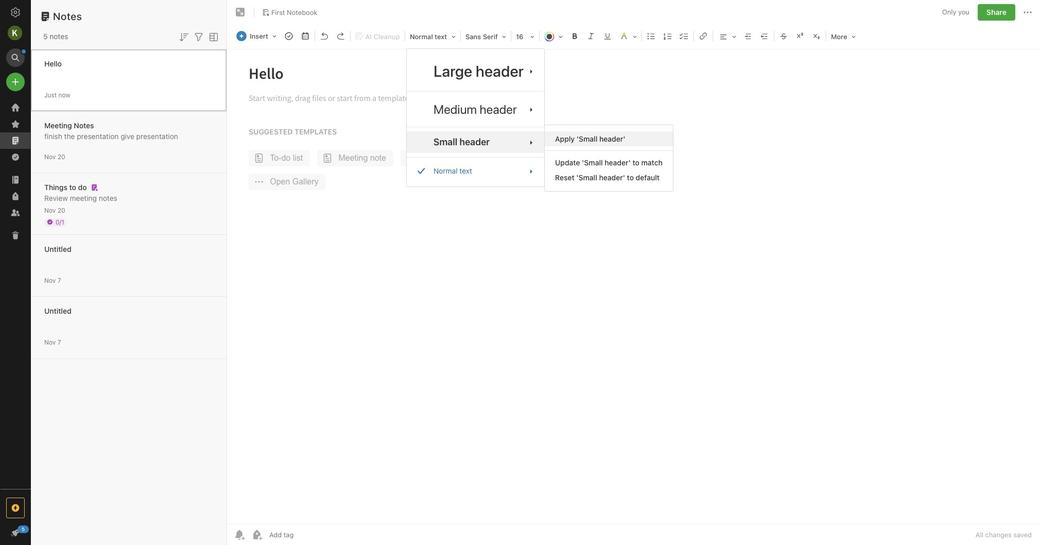 Task type: vqa. For each thing, say whether or not it's contained in the screenshot.
5 corresponding to 5 notes
yes



Task type: locate. For each thing, give the bounding box(es) containing it.
header' down update 'small header' to match
[[599, 173, 625, 182]]

Font color field
[[541, 29, 567, 44]]

1 vertical spatial untitled
[[44, 306, 71, 315]]

large
[[434, 62, 473, 80]]

2 20 from the top
[[58, 206, 65, 214]]

presentation
[[77, 132, 119, 140], [136, 132, 178, 140]]

5 notes
[[43, 32, 68, 41]]

0 horizontal spatial notes
[[50, 32, 68, 41]]

normal text link
[[407, 162, 545, 180]]

saved
[[1014, 531, 1032, 539]]

0 vertical spatial notes
[[53, 10, 82, 22]]

1 vertical spatial 5
[[22, 526, 25, 532]]

checklist image
[[677, 29, 692, 43]]

text inside field
[[460, 167, 472, 175]]

header inside small header link
[[460, 137, 490, 147]]

1 nov 7 from the top
[[44, 276, 61, 284]]

'small
[[577, 135, 598, 143], [582, 158, 603, 167], [577, 173, 598, 182]]

bold image
[[568, 29, 582, 43]]

share
[[987, 8, 1007, 16]]

upgrade image
[[9, 502, 22, 514]]

0 vertical spatial to
[[633, 158, 640, 167]]

all changes saved
[[976, 531, 1032, 539]]

nov 20 down the review
[[44, 206, 65, 214]]

0 vertical spatial 7
[[58, 276, 61, 284]]

nov 7
[[44, 276, 61, 284], [44, 338, 61, 346]]

Sort options field
[[178, 30, 190, 43]]

text down small header
[[460, 167, 472, 175]]

Highlight field
[[616, 29, 641, 44]]

header down the serif
[[476, 62, 524, 80]]

add filters image
[[193, 31, 205, 43]]

add tag image
[[251, 529, 263, 541]]

0 vertical spatial text
[[435, 32, 447, 41]]

meeting notes finish the presentation give presentation
[[44, 121, 178, 140]]

0 horizontal spatial dropdown list menu
[[407, 55, 545, 180]]

1 horizontal spatial dropdown list menu
[[545, 131, 673, 185]]

5 inside field
[[22, 526, 25, 532]]

nov
[[44, 153, 56, 160], [44, 206, 56, 214], [44, 276, 56, 284], [44, 338, 56, 346]]

header' up reset 'small header' to default link
[[605, 158, 631, 167]]

notes up the
[[74, 121, 94, 130]]

1 7 from the top
[[58, 276, 61, 284]]

normal text down the small
[[434, 167, 472, 175]]

undo image
[[317, 29, 332, 43]]

0 horizontal spatial normal
[[410, 32, 433, 41]]

1 vertical spatial 7
[[58, 338, 61, 346]]

1 vertical spatial normal text
[[434, 167, 472, 175]]

to left do
[[69, 183, 76, 191]]

2 vertical spatial header
[[460, 137, 490, 147]]

0 horizontal spatial presentation
[[77, 132, 119, 140]]

0 vertical spatial 5
[[43, 32, 48, 41]]

1 vertical spatial notes
[[74, 121, 94, 130]]

header up small header link
[[480, 102, 517, 116]]

'small right "apply"
[[577, 135, 598, 143]]

untitled
[[44, 244, 71, 253], [44, 306, 71, 315]]

notes up hello
[[50, 32, 68, 41]]

to for match
[[633, 158, 640, 167]]

nov 20 down finish
[[44, 153, 65, 160]]

you
[[959, 8, 970, 16]]

to for default
[[627, 173, 634, 182]]

0 vertical spatial 20
[[58, 153, 65, 160]]

0 vertical spatial nov 7
[[44, 276, 61, 284]]

normal text
[[410, 32, 447, 41], [434, 167, 472, 175]]

'small for update
[[582, 158, 603, 167]]

2 untitled from the top
[[44, 306, 71, 315]]

Insert field
[[234, 29, 280, 43]]

header up "normal text" link
[[460, 137, 490, 147]]

1 vertical spatial normal
[[434, 167, 458, 175]]

1 vertical spatial 'small
[[582, 158, 603, 167]]

Add tag field
[[268, 530, 346, 539]]

Add filters field
[[193, 30, 205, 43]]

account image
[[8, 26, 22, 40]]

7
[[58, 276, 61, 284], [58, 338, 61, 346]]

settings image
[[9, 6, 22, 19]]

5 left the click to expand "icon"
[[22, 526, 25, 532]]

5 inside note list element
[[43, 32, 48, 41]]

1 nov 20 from the top
[[44, 153, 65, 160]]

the
[[64, 132, 75, 140]]

1 vertical spatial notes
[[99, 193, 117, 202]]

20 up the 0/1
[[58, 206, 65, 214]]

to left default
[[627, 173, 634, 182]]

normal inside field
[[434, 167, 458, 175]]

20 down finish
[[58, 153, 65, 160]]

header inside 'large header' "link"
[[476, 62, 524, 80]]

numbered list image
[[661, 29, 675, 43]]

underline image
[[601, 29, 615, 43]]

0 vertical spatial header
[[476, 62, 524, 80]]

notes right meeting
[[99, 193, 117, 202]]

only
[[943, 8, 957, 16]]

1 vertical spatial text
[[460, 167, 472, 175]]

reset
[[555, 173, 575, 182]]

20
[[58, 153, 65, 160], [58, 206, 65, 214]]

0 vertical spatial notes
[[50, 32, 68, 41]]

'small right "reset"
[[577, 173, 598, 182]]

0 vertical spatial untitled
[[44, 244, 71, 253]]

[object Object] field
[[407, 96, 545, 123]]

1 horizontal spatial text
[[460, 167, 472, 175]]

0 vertical spatial header'
[[600, 135, 626, 143]]

subscript image
[[810, 29, 824, 43]]

Note Editor text field
[[227, 49, 1041, 524]]

0 horizontal spatial text
[[435, 32, 447, 41]]

1 vertical spatial header'
[[605, 158, 631, 167]]

dropdown list menu containing apply 'small header'
[[545, 131, 673, 185]]

1 vertical spatial header
[[480, 102, 517, 116]]

Heading level field
[[406, 29, 459, 44]]

header for small header
[[460, 137, 490, 147]]

presentation right the give
[[136, 132, 178, 140]]

do
[[78, 183, 87, 191]]

sans
[[466, 32, 481, 41]]

hello
[[44, 59, 62, 68]]

to
[[633, 158, 640, 167], [627, 173, 634, 182], [69, 183, 76, 191]]

5 up hello
[[43, 32, 48, 41]]

2 vertical spatial to
[[69, 183, 76, 191]]

2 nov 7 from the top
[[44, 338, 61, 346]]

nov 20
[[44, 153, 65, 160], [44, 206, 65, 214]]

insert link image
[[696, 29, 711, 43]]

5 for 5
[[22, 526, 25, 532]]

text left the 'sans'
[[435, 32, 447, 41]]

to inside note list element
[[69, 183, 76, 191]]

notes
[[53, 10, 82, 22], [74, 121, 94, 130]]

'small for apply
[[577, 135, 598, 143]]

1 horizontal spatial 5
[[43, 32, 48, 41]]

16
[[516, 32, 524, 41]]

1 vertical spatial nov 20
[[44, 206, 65, 214]]

notes
[[50, 32, 68, 41], [99, 193, 117, 202]]

1 vertical spatial 20
[[58, 206, 65, 214]]

0 vertical spatial normal
[[410, 32, 433, 41]]

1 vertical spatial to
[[627, 173, 634, 182]]

'small up reset 'small header' to default
[[582, 158, 603, 167]]

bulleted list image
[[644, 29, 659, 43]]

1 horizontal spatial presentation
[[136, 132, 178, 140]]

2 vertical spatial header'
[[599, 173, 625, 182]]

header for large header
[[476, 62, 524, 80]]

dropdown list menu
[[407, 55, 545, 180], [545, 131, 673, 185]]

apply 'small header'
[[555, 135, 626, 143]]

header
[[476, 62, 524, 80], [480, 102, 517, 116], [460, 137, 490, 147]]

5
[[43, 32, 48, 41], [22, 526, 25, 532]]

share button
[[978, 4, 1016, 21]]

0 horizontal spatial 5
[[22, 526, 25, 532]]

header' up update 'small header' to match
[[600, 135, 626, 143]]

sans serif
[[466, 32, 498, 41]]

0 vertical spatial 'small
[[577, 135, 598, 143]]

match
[[642, 158, 663, 167]]

header for medium header
[[480, 102, 517, 116]]

notes up 5 notes at the left top of page
[[53, 10, 82, 22]]

normal inside heading level field
[[410, 32, 433, 41]]

header' for default
[[599, 173, 625, 182]]

superscript image
[[793, 29, 808, 43]]

2 vertical spatial 'small
[[577, 173, 598, 182]]

header'
[[600, 135, 626, 143], [605, 158, 631, 167], [599, 173, 625, 182]]

1 vertical spatial nov 7
[[44, 338, 61, 346]]

Font size field
[[513, 29, 538, 44]]

1 horizontal spatial normal
[[434, 167, 458, 175]]

header inside medium header link
[[480, 102, 517, 116]]

reset 'small header' to default link
[[545, 170, 673, 185]]

'small inside menu item
[[577, 135, 598, 143]]

[object Object] field
[[407, 55, 545, 87]]

to left match
[[633, 158, 640, 167]]

more actions image
[[1022, 6, 1034, 19]]

normal
[[410, 32, 433, 41], [434, 167, 458, 175]]

all
[[976, 531, 984, 539]]

5 for 5 notes
[[43, 32, 48, 41]]

0 vertical spatial normal text
[[410, 32, 447, 41]]

note list element
[[31, 0, 227, 545]]

0 vertical spatial nov 20
[[44, 153, 65, 160]]

medium
[[434, 102, 477, 116]]

tree
[[0, 99, 31, 488]]

click to expand image
[[27, 526, 34, 538]]

normal text up large
[[410, 32, 447, 41]]

expand note image
[[234, 6, 247, 19]]

text
[[435, 32, 447, 41], [460, 167, 472, 175]]

0/1
[[56, 218, 64, 226]]

presentation right the
[[77, 132, 119, 140]]

More field
[[828, 29, 860, 44]]



Task type: describe. For each thing, give the bounding box(es) containing it.
2 7 from the top
[[58, 338, 61, 346]]

2 nov 20 from the top
[[44, 206, 65, 214]]

2 nov from the top
[[44, 206, 56, 214]]

calendar event image
[[298, 29, 313, 43]]

strikethrough image
[[777, 29, 791, 43]]

home image
[[9, 101, 22, 114]]

Alignment field
[[714, 29, 740, 44]]

apply
[[555, 135, 575, 143]]

[object Object] field
[[407, 131, 545, 153]]

header' for match
[[605, 158, 631, 167]]

Help and Learning task checklist field
[[0, 524, 31, 541]]

apply 'small header' link
[[545, 131, 673, 146]]

small header
[[434, 137, 490, 147]]

just now
[[44, 91, 70, 99]]

small header link
[[407, 131, 545, 153]]

first
[[271, 8, 285, 16]]

More actions field
[[1022, 4, 1034, 21]]

medium header link
[[407, 96, 545, 123]]

default
[[636, 173, 660, 182]]

3 nov from the top
[[44, 276, 56, 284]]

add a reminder image
[[233, 529, 246, 541]]

1 presentation from the left
[[77, 132, 119, 140]]

more
[[831, 32, 848, 41]]

update 'small header' to match link
[[545, 155, 673, 170]]

first notebook button
[[259, 5, 321, 20]]

normal text inside heading level field
[[410, 32, 447, 41]]

meeting
[[44, 121, 72, 130]]

just
[[44, 91, 57, 99]]

now
[[58, 91, 70, 99]]

small header menu item
[[407, 131, 545, 153]]

1 20 from the top
[[58, 153, 65, 160]]

apply 'small header' menu item
[[545, 131, 673, 146]]

italic image
[[584, 29, 599, 43]]

reset 'small header' to default
[[555, 173, 660, 182]]

1 horizontal spatial notes
[[99, 193, 117, 202]]

dropdown list menu containing large header
[[407, 55, 545, 180]]

2 presentation from the left
[[136, 132, 178, 140]]

finish
[[44, 132, 62, 140]]

Font family field
[[462, 29, 510, 44]]

medium header
[[434, 102, 517, 116]]

changes
[[986, 531, 1012, 539]]

things to do
[[44, 183, 87, 191]]

1 nov from the top
[[44, 153, 56, 160]]

'small for reset
[[577, 173, 598, 182]]

review
[[44, 193, 68, 202]]

serif
[[483, 32, 498, 41]]

give
[[121, 132, 134, 140]]

things
[[44, 183, 67, 191]]

update 'small header' to match
[[555, 158, 663, 167]]

insert
[[250, 32, 268, 40]]

meeting
[[70, 193, 97, 202]]

only you
[[943, 8, 970, 16]]

redo image
[[334, 29, 348, 43]]

first notebook
[[271, 8, 317, 16]]

outdent image
[[758, 29, 772, 43]]

normal text inside field
[[434, 167, 472, 175]]

View options field
[[205, 30, 220, 43]]

task image
[[282, 29, 296, 43]]

[object Object] field
[[407, 162, 545, 180]]

review meeting notes
[[44, 193, 117, 202]]

note window element
[[227, 0, 1041, 545]]

header' inside menu item
[[600, 135, 626, 143]]

small
[[434, 137, 458, 147]]

update
[[555, 158, 580, 167]]

large header link
[[407, 55, 545, 87]]

notebook
[[287, 8, 317, 16]]

text inside heading level field
[[435, 32, 447, 41]]

4 nov from the top
[[44, 338, 56, 346]]

1 untitled from the top
[[44, 244, 71, 253]]

notes inside meeting notes finish the presentation give presentation
[[74, 121, 94, 130]]

Account field
[[0, 23, 31, 43]]

indent image
[[741, 29, 756, 43]]

large header
[[434, 62, 524, 80]]



